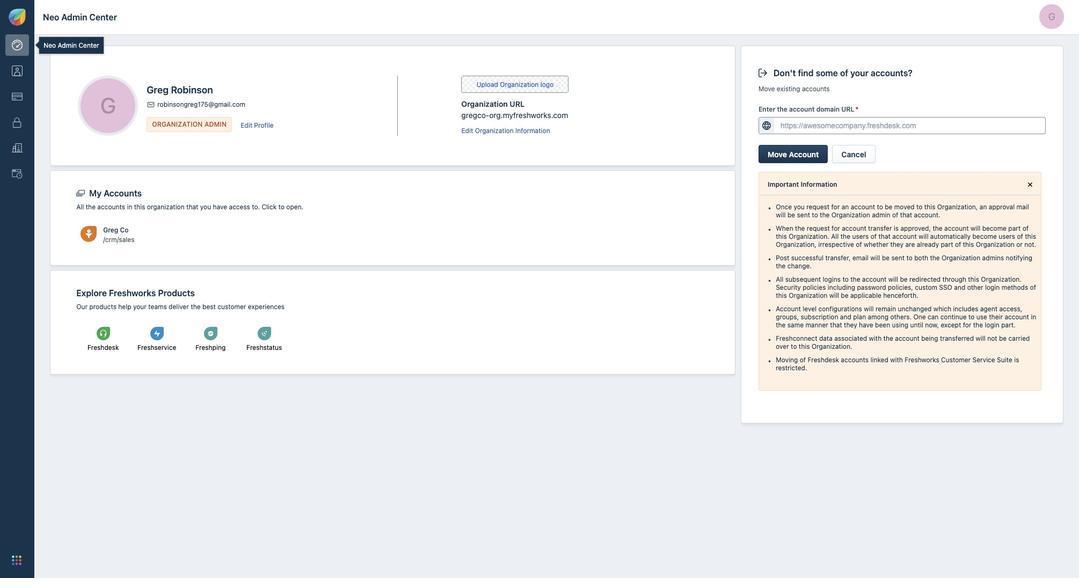 Task type: describe. For each thing, give the bounding box(es) containing it.
this up post
[[776, 233, 788, 241]]

admin
[[873, 211, 891, 219]]

manner
[[806, 321, 829, 329]]

successful
[[792, 254, 824, 262]]

freshping
[[196, 344, 226, 352]]

part.
[[1002, 321, 1016, 329]]

this right or at the top right of page
[[1026, 233, 1037, 241]]

open.
[[287, 203, 304, 211]]

my
[[89, 189, 102, 198]]

organization up through
[[942, 254, 981, 262]]

be up 'configurations'
[[842, 292, 849, 300]]

this right over
[[799, 343, 810, 351]]

accounts for upload organization logo
[[803, 85, 830, 93]]

moving
[[776, 356, 799, 364]]

post
[[776, 254, 790, 262]]

service
[[973, 356, 996, 364]]

organization up level
[[789, 292, 828, 300]]

upload
[[477, 80, 499, 88]]

that down "admin"
[[879, 233, 891, 241]]

accounts
[[104, 189, 142, 198]]

of right "some" on the top of the page
[[841, 68, 849, 78]]

transfer
[[869, 225, 893, 233]]

transferred
[[941, 335, 975, 343]]

access,
[[1000, 305, 1023, 313]]

edit for edit organization information
[[462, 127, 473, 135]]

teams
[[148, 303, 167, 311]]

freshping image
[[204, 327, 217, 341]]

whether
[[864, 241, 889, 249]]

my subscriptions image
[[12, 91, 23, 102]]

freshworks inside explore freshworks products our products help your teams deliver the best customer experiences
[[109, 289, 156, 298]]

mail
[[1017, 203, 1030, 211]]

1 vertical spatial neo
[[44, 41, 56, 49]]

this down accounts
[[134, 203, 145, 211]]

freshworks icon image
[[9, 9, 26, 26]]

your inside explore freshworks products our products help your teams deliver the best customer experiences
[[133, 303, 147, 311]]

0 vertical spatial organization.
[[789, 233, 830, 241]]

the up transfer,
[[841, 233, 851, 241]]

organization up organization url gregco-org.myfreshworks.com
[[500, 80, 539, 88]]

sso
[[940, 284, 953, 292]]

0 horizontal spatial sent
[[798, 211, 811, 219]]

to left use
[[969, 313, 975, 321]]

robinsongreg175@gmail.com
[[158, 101, 245, 109]]

2 • from the top
[[768, 225, 772, 234]]

unchanged
[[899, 305, 932, 313]]

0 vertical spatial for
[[832, 203, 840, 211]]

don't
[[774, 68, 796, 78]]

suite
[[998, 356, 1013, 364]]

freshconnect
[[776, 335, 818, 343]]

when
[[776, 225, 794, 233]]

configurations
[[819, 305, 863, 313]]

the right when
[[796, 225, 806, 233]]

1 horizontal spatial with
[[891, 356, 904, 364]]

organization up admins
[[977, 241, 1015, 249]]

0 horizontal spatial with
[[870, 335, 882, 343]]

be up henceforth.
[[901, 276, 908, 284]]

accounts?
[[871, 68, 913, 78]]

0 vertical spatial in
[[127, 203, 132, 211]]

organization admin
[[152, 120, 227, 128]]

1 vertical spatial all
[[832, 233, 839, 241]]

of right moving
[[800, 356, 807, 364]]

access
[[229, 203, 250, 211]]

2 users from the left
[[999, 233, 1016, 241]]

find
[[799, 68, 814, 78]]

of right "admin"
[[893, 211, 899, 219]]

accounts inside • once you request for an account to be moved to this organization, an approval mail will be sent to the organization admin of that account. • when the request for account transfer is approved, the account will become part of this organization. all the users of that account will automatically become users of this organization, irrespective of whether they are already part of this organization or not. • post successful transfer, email will be sent to both the organization admins notifying the change. • all subsequent logins to the account will be redirected through this organization. security policies including password policies, custom sso and other login methods of this organization will be applicable henceforth. • account level configurations will remain unchanged which includes agent access, groups, subscription and plan among others. one can continue to use their account in the same manner that they have been using until now, except for the login part. • freshconnect data associated with the account being transferred will not be carried over to this organization. • moving of freshdesk accounts linked with freshworks customer service suite is restricted.
[[842, 356, 869, 364]]

of down "admin"
[[871, 233, 877, 241]]

account right "transfer"
[[893, 233, 918, 241]]

are
[[906, 241, 916, 249]]

account right approved,
[[945, 225, 970, 233]]

same
[[788, 321, 804, 329]]

until
[[911, 321, 924, 329]]

1 request from the top
[[807, 203, 830, 211]]

password
[[858, 284, 887, 292]]

this right through
[[969, 276, 980, 284]]

1 horizontal spatial is
[[1015, 356, 1020, 364]]

data
[[820, 335, 833, 343]]

1 horizontal spatial url
[[842, 105, 855, 113]]

greg for greg robinson
[[147, 84, 169, 96]]

account up "transfer"
[[851, 203, 876, 211]]

security image
[[12, 117, 23, 128]]

which
[[934, 305, 952, 313]]

be right not at the bottom of page
[[1000, 335, 1008, 343]]

custom
[[916, 284, 938, 292]]

through
[[943, 276, 967, 284]]

move existing accounts
[[759, 85, 830, 93]]

approval
[[990, 203, 1016, 211]]

cancel
[[842, 150, 867, 159]]

the up the irrespective
[[820, 211, 830, 219]]

automatically
[[931, 233, 971, 241]]

0 horizontal spatial information
[[516, 127, 551, 135]]

of up email
[[857, 241, 863, 249]]

methods
[[1002, 284, 1029, 292]]

remain
[[876, 305, 897, 313]]

admins
[[983, 254, 1005, 262]]

some
[[816, 68, 839, 78]]

co
[[120, 226, 129, 234]]

0 horizontal spatial have
[[213, 203, 227, 211]]

0 horizontal spatial all
[[76, 203, 84, 211]]

freshservice image
[[150, 327, 164, 341]]

all the accounts in this organization that you have access to. click to open.
[[76, 203, 304, 211]]

account up applicable
[[863, 276, 887, 284]]

others.
[[891, 313, 912, 321]]

to right moved
[[917, 203, 923, 211]]

to right over
[[791, 343, 798, 351]]

account inside button
[[790, 150, 820, 159]]

be up when
[[788, 211, 796, 219]]

policies,
[[889, 284, 914, 292]]

email
[[853, 254, 869, 262]]

the down account.
[[933, 225, 943, 233]]

become up admins
[[973, 233, 998, 241]]

enter
[[759, 105, 776, 113]]

this right moved
[[925, 203, 936, 211]]

edit for edit profile
[[241, 121, 253, 129]]

important
[[768, 180, 800, 188]]

explore freshworks products our products help your teams deliver the best customer experiences
[[76, 289, 285, 311]]

the up applicable
[[851, 276, 861, 284]]

includes
[[954, 305, 979, 313]]

my accounts
[[89, 189, 142, 198]]

important information
[[768, 180, 838, 188]]

applicable
[[851, 292, 882, 300]]

change.
[[788, 262, 812, 270]]

the left same
[[776, 321, 786, 329]]

account right their
[[1005, 313, 1030, 321]]

enter the account domain url
[[759, 105, 855, 113]]

0 horizontal spatial you
[[200, 203, 211, 211]]

not
[[988, 335, 998, 343]]

or
[[1017, 241, 1023, 249]]

including
[[828, 284, 856, 292]]

0 vertical spatial neo admin center
[[43, 12, 117, 22]]

0 vertical spatial center
[[89, 12, 117, 22]]

neo admin center image
[[12, 40, 23, 51]]

gregco-
[[462, 111, 490, 120]]

products
[[158, 289, 195, 298]]

accounts for greg robinson
[[97, 203, 125, 211]]

5 • from the top
[[768, 305, 772, 315]]

customer
[[942, 356, 971, 364]]

restricted.
[[776, 364, 808, 372]]

edit profile link
[[241, 120, 274, 129]]

irrespective
[[819, 241, 855, 249]]

to right logins
[[843, 276, 849, 284]]

account up the irrespective
[[843, 225, 867, 233]]

deliver
[[169, 303, 189, 311]]

1 horizontal spatial profile picture image
[[1040, 4, 1065, 29]]

greg for greg co /crm/sales
[[103, 226, 118, 234]]

account.
[[915, 211, 941, 219]]

1 login from the top
[[986, 284, 1001, 292]]

now,
[[926, 321, 940, 329]]



Task type: vqa. For each thing, say whether or not it's contained in the screenshot.
mail
yes



Task type: locate. For each thing, give the bounding box(es) containing it.
to.
[[252, 203, 260, 211]]

transfer,
[[826, 254, 851, 262]]

of up not.
[[1023, 225, 1029, 233]]

2 an from the left
[[980, 203, 988, 211]]

be down whether
[[883, 254, 890, 262]]

products
[[89, 303, 117, 311]]

1 vertical spatial for
[[832, 225, 841, 233]]

and
[[955, 284, 966, 292], [841, 313, 852, 321]]

1 horizontal spatial your
[[851, 68, 869, 78]]

1 horizontal spatial freshdesk
[[808, 356, 840, 364]]

0 vertical spatial with
[[870, 335, 882, 343]]

level
[[803, 305, 817, 313]]

the down agent
[[974, 321, 984, 329]]

0 horizontal spatial part
[[942, 241, 954, 249]]

organization. up successful
[[789, 233, 830, 241]]

among
[[869, 313, 889, 321]]

of right methods
[[1031, 284, 1037, 292]]

accounts down find
[[803, 85, 830, 93]]

in inside • once you request for an account to be moved to this organization, an approval mail will be sent to the organization admin of that account. • when the request for account transfer is approved, the account will become part of this organization. all the users of that account will automatically become users of this organization, irrespective of whether they are already part of this organization or not. • post successful transfer, email will be sent to both the organization admins notifying the change. • all subsequent logins to the account will be redirected through this organization. security policies including password policies, custom sso and other login methods of this organization will be applicable henceforth. • account level configurations will remain unchanged which includes agent access, groups, subscription and plan among others. one can continue to use their account in the same manner that they have been using until now, except for the login part. • freshconnect data associated with the account being transferred will not be carried over to this organization. • moving of freshdesk accounts linked with freshworks customer service suite is restricted.
[[1032, 313, 1037, 321]]

policies
[[803, 284, 827, 292]]

freshdesk inside • once you request for an account to be moved to this organization, an approval mail will be sent to the organization admin of that account. • when the request for account transfer is approved, the account will become part of this organization. all the users of that account will automatically become users of this organization, irrespective of whether they are already part of this organization or not. • post successful transfer, email will be sent to both the organization admins notifying the change. • all subsequent logins to the account will be redirected through this organization. security policies including password policies, custom sso and other login methods of this organization will be applicable henceforth. • account level configurations will remain unchanged which includes agent access, groups, subscription and plan among others. one can continue to use their account in the same manner that they have been using until now, except for the login part. • freshconnect data associated with the account being transferred will not be carried over to this organization. • moving of freshdesk accounts linked with freshworks customer service suite is restricted.
[[808, 356, 840, 364]]

neo right freshworks icon
[[43, 12, 59, 22]]

7 • from the top
[[768, 356, 772, 366]]

except
[[942, 321, 962, 329]]

1 horizontal spatial have
[[860, 321, 874, 329]]

logins
[[823, 276, 841, 284]]

notifying
[[1007, 254, 1033, 262]]

the left change.
[[776, 262, 786, 270]]

1 horizontal spatial organization,
[[938, 203, 979, 211]]

1 vertical spatial request
[[807, 225, 830, 233]]

0 vertical spatial they
[[891, 241, 904, 249]]

greg
[[147, 84, 169, 96], [103, 226, 118, 234]]

organization, up successful
[[776, 241, 817, 249]]

freshworks
[[109, 289, 156, 298], [905, 356, 940, 364]]

be left moved
[[886, 203, 893, 211]]

to right once
[[813, 211, 819, 219]]

0 horizontal spatial and
[[841, 313, 852, 321]]

3 • from the top
[[768, 254, 772, 264]]

0 vertical spatial and
[[955, 284, 966, 292]]

profile picture image
[[1040, 4, 1065, 29], [81, 78, 135, 133]]

0 vertical spatial account
[[790, 150, 820, 159]]

0 vertical spatial accounts
[[803, 85, 830, 93]]

is right "transfer"
[[894, 225, 899, 233]]

2 horizontal spatial all
[[832, 233, 839, 241]]

Enter the account domain URL text field
[[775, 118, 1046, 134]]

1 vertical spatial profile picture image
[[81, 78, 135, 133]]

to up "transfer"
[[878, 203, 884, 211]]

organization left "admin"
[[832, 211, 871, 219]]

2 vertical spatial organization.
[[812, 343, 853, 351]]

1 vertical spatial greg
[[103, 226, 118, 234]]

1 vertical spatial they
[[845, 321, 858, 329]]

the right both
[[931, 254, 941, 262]]

of left not.
[[1018, 233, 1024, 241]]

organization inside organization url gregco-org.myfreshworks.com
[[462, 99, 508, 109]]

freshstatus
[[247, 344, 282, 352]]

be
[[886, 203, 893, 211], [788, 211, 796, 219], [883, 254, 890, 262], [901, 276, 908, 284], [842, 292, 849, 300], [1000, 335, 1008, 343]]

1 vertical spatial sent
[[892, 254, 905, 262]]

2 login from the top
[[986, 321, 1000, 329]]

1 horizontal spatial part
[[1009, 225, 1022, 233]]

2 request from the top
[[807, 225, 830, 233]]

upload organization logo
[[477, 80, 554, 88]]

1 horizontal spatial they
[[891, 241, 904, 249]]

freshworks crm image
[[81, 226, 97, 242]]

0 vertical spatial sent
[[798, 211, 811, 219]]

all up freshworks crm image in the top of the page
[[76, 203, 84, 211]]

have left been
[[860, 321, 874, 329]]

with right linked
[[891, 356, 904, 364]]

•
[[768, 203, 772, 213], [768, 225, 772, 234], [768, 254, 772, 264], [768, 276, 772, 285], [768, 305, 772, 315], [768, 335, 772, 344], [768, 356, 772, 366]]

with down been
[[870, 335, 882, 343]]

move account button
[[759, 145, 829, 163]]

carried
[[1009, 335, 1031, 343]]

1 horizontal spatial users
[[999, 233, 1016, 241]]

edit profile
[[241, 121, 274, 129]]

request
[[807, 203, 830, 211], [807, 225, 830, 233]]

1 vertical spatial center
[[79, 41, 99, 49]]

an
[[842, 203, 850, 211], [980, 203, 988, 211]]

1 horizontal spatial edit
[[462, 127, 473, 135]]

one
[[914, 313, 927, 321]]

customer
[[218, 303, 246, 311]]

0 vertical spatial login
[[986, 284, 1001, 292]]

henceforth.
[[884, 292, 919, 300]]

1 vertical spatial login
[[986, 321, 1000, 329]]

they
[[891, 241, 904, 249], [845, 321, 858, 329]]

1 horizontal spatial in
[[1032, 313, 1037, 321]]

login right other
[[986, 284, 1001, 292]]

1 vertical spatial information
[[801, 180, 838, 188]]

can
[[928, 313, 939, 321]]

organization image
[[12, 143, 23, 154]]

login up not at the bottom of page
[[986, 321, 1000, 329]]

sent right once
[[798, 211, 811, 219]]

1 horizontal spatial sent
[[892, 254, 905, 262]]

1 horizontal spatial an
[[980, 203, 988, 211]]

0 horizontal spatial they
[[845, 321, 858, 329]]

0 vertical spatial part
[[1009, 225, 1022, 233]]

freshdesk down data
[[808, 356, 840, 364]]

move account
[[768, 150, 820, 159]]

this up groups,
[[776, 292, 788, 300]]

1 vertical spatial freshdesk
[[808, 356, 840, 364]]

1 vertical spatial and
[[841, 313, 852, 321]]

2 vertical spatial for
[[964, 321, 972, 329]]

2 horizontal spatial accounts
[[842, 356, 869, 364]]

freshdesk down freshdesk icon
[[88, 344, 119, 352]]

existing
[[777, 85, 801, 93]]

account down using
[[896, 335, 920, 343]]

profile picture image inside "greg robinson" main content
[[81, 78, 135, 133]]

this up through
[[964, 241, 975, 249]]

in
[[127, 203, 132, 211], [1032, 313, 1037, 321]]

to left both
[[907, 254, 913, 262]]

have left access
[[213, 203, 227, 211]]

0 horizontal spatial users
[[853, 233, 869, 241]]

part right already
[[942, 241, 954, 249]]

best
[[203, 303, 216, 311]]

move up important
[[768, 150, 788, 159]]

part
[[1009, 225, 1022, 233], [942, 241, 954, 249]]

0 horizontal spatial organization,
[[776, 241, 817, 249]]

once
[[776, 203, 792, 211]]

0 horizontal spatial url
[[510, 99, 525, 109]]

users up email
[[853, 233, 869, 241]]

2 vertical spatial accounts
[[842, 356, 869, 364]]

0 horizontal spatial is
[[894, 225, 899, 233]]

edit down gregco-
[[462, 127, 473, 135]]

0 vertical spatial your
[[851, 68, 869, 78]]

1 vertical spatial move
[[768, 150, 788, 159]]

url
[[510, 99, 525, 109], [842, 105, 855, 113]]

0 horizontal spatial an
[[842, 203, 850, 211]]

1 an from the left
[[842, 203, 850, 211]]

freshworks inside • once you request for an account to be moved to this organization, an approval mail will be sent to the organization admin of that account. • when the request for account transfer is approved, the account will become part of this organization. all the users of that account will automatically become users of this organization, irrespective of whether they are already part of this organization or not. • post successful transfer, email will be sent to both the organization admins notifying the change. • all subsequent logins to the account will be redirected through this organization. security policies including password policies, custom sso and other login methods of this organization will be applicable henceforth. • account level configurations will remain unchanged which includes agent access, groups, subscription and plan among others. one can continue to use their account in the same manner that they have been using until now, except for the login part. • freshconnect data associated with the account being transferred will not be carried over to this organization. • moving of freshdesk accounts linked with freshworks customer service suite is restricted.
[[905, 356, 940, 364]]

move for move account
[[768, 150, 788, 159]]

organization. down admins
[[982, 276, 1022, 284]]

1 vertical spatial with
[[891, 356, 904, 364]]

will
[[776, 211, 786, 219], [971, 225, 981, 233], [919, 233, 929, 241], [871, 254, 881, 262], [889, 276, 899, 284], [830, 292, 840, 300], [865, 305, 874, 313], [976, 335, 986, 343]]

have
[[213, 203, 227, 211], [860, 321, 874, 329]]

edit
[[241, 121, 253, 129], [462, 127, 473, 135]]

2 vertical spatial all
[[776, 276, 784, 284]]

associated
[[835, 335, 868, 343]]

that right organization
[[186, 203, 199, 211]]

all down post
[[776, 276, 784, 284]]

0 horizontal spatial your
[[133, 303, 147, 311]]

greg robinson main content
[[50, 35, 1064, 579]]

0 vertical spatial freshworks
[[109, 289, 156, 298]]

freshdesk image
[[97, 327, 110, 341]]

freshworks down being
[[905, 356, 940, 364]]

1 vertical spatial freshworks
[[905, 356, 940, 364]]

org.myfreshworks.com
[[490, 111, 569, 120]]

organization up gregco-
[[462, 99, 508, 109]]

admin
[[205, 120, 227, 128]]

using
[[893, 321, 909, 329]]

0 vertical spatial all
[[76, 203, 84, 211]]

is
[[894, 225, 899, 233], [1015, 356, 1020, 364]]

of
[[841, 68, 849, 78], [893, 211, 899, 219], [1023, 225, 1029, 233], [871, 233, 877, 241], [1018, 233, 1024, 241], [857, 241, 863, 249], [956, 241, 962, 249], [1031, 284, 1037, 292], [800, 356, 807, 364]]

organization. down manner
[[812, 343, 853, 351]]

• once you request for an account to be moved to this organization, an approval mail will be sent to the organization admin of that account. • when the request for account transfer is approved, the account will become part of this organization. all the users of that account will automatically become users of this organization, irrespective of whether they are already part of this organization or not. • post successful transfer, email will be sent to both the organization admins notifying the change. • all subsequent logins to the account will be redirected through this organization. security policies including password policies, custom sso and other login methods of this organization will be applicable henceforth. • account level configurations will remain unchanged which includes agent access, groups, subscription and plan among others. one can continue to use their account in the same manner that they have been using until now, except for the login part. • freshconnect data associated with the account being transferred will not be carried over to this organization. • moving of freshdesk accounts linked with freshworks customer service suite is restricted.
[[768, 203, 1037, 372]]

move up enter
[[759, 85, 776, 93]]

you
[[200, 203, 211, 211], [794, 203, 805, 211]]

plan
[[854, 313, 867, 321]]

greg inside greg co /crm/sales
[[103, 226, 118, 234]]

account inside • once you request for an account to be moved to this organization, an approval mail will be sent to the organization admin of that account. • when the request for account transfer is approved, the account will become part of this organization. all the users of that account will automatically become users of this organization, irrespective of whether they are already part of this organization or not. • post successful transfer, email will be sent to both the organization admins notifying the change. • all subsequent logins to the account will be redirected through this organization. security policies including password policies, custom sso and other login methods of this organization will be applicable henceforth. • account level configurations will remain unchanged which includes agent access, groups, subscription and plan among others. one can continue to use their account in the same manner that they have been using until now, except for the login part. • freshconnect data associated with the account being transferred will not be carried over to this organization. • moving of freshdesk accounts linked with freshworks customer service suite is restricted.
[[776, 305, 802, 313]]

url right domain
[[842, 105, 855, 113]]

profile
[[254, 121, 274, 129]]

subsequent
[[786, 276, 822, 284]]

is right the suite
[[1015, 356, 1020, 364]]

groups,
[[776, 313, 800, 321]]

an left approval
[[980, 203, 988, 211]]

both
[[915, 254, 929, 262]]

1 • from the top
[[768, 203, 772, 213]]

sent left both
[[892, 254, 905, 262]]

the down been
[[884, 335, 894, 343]]

0 vertical spatial neo
[[43, 12, 59, 22]]

freshdesk
[[88, 344, 119, 352], [808, 356, 840, 364]]

0 horizontal spatial greg
[[103, 226, 118, 234]]

1 vertical spatial account
[[776, 305, 802, 313]]

the down my
[[86, 203, 96, 211]]

• left once
[[768, 203, 772, 213]]

0 vertical spatial move
[[759, 85, 776, 93]]

1 vertical spatial organization,
[[776, 241, 817, 249]]

• left groups,
[[768, 305, 772, 315]]

you inside • once you request for an account to be moved to this organization, an approval mail will be sent to the organization admin of that account. • when the request for account transfer is approved, the account will become part of this organization. all the users of that account will automatically become users of this organization, irrespective of whether they are already part of this organization or not. • post successful transfer, email will be sent to both the organization admins notifying the change. • all subsequent logins to the account will be redirected through this organization. security policies including password policies, custom sso and other login methods of this organization will be applicable henceforth. • account level configurations will remain unchanged which includes agent access, groups, subscription and plan among others. one can continue to use their account in the same manner that they have been using until now, except for the login part. • freshconnect data associated with the account being transferred will not be carried over to this organization. • moving of freshdesk accounts linked with freshworks customer service suite is restricted.
[[794, 203, 805, 211]]

in right the access,
[[1032, 313, 1037, 321]]

they up associated at the bottom right of page
[[845, 321, 858, 329]]

0 horizontal spatial accounts
[[97, 203, 125, 211]]

1 users from the left
[[853, 233, 869, 241]]

redirected
[[910, 276, 941, 284]]

0 vertical spatial freshdesk
[[88, 344, 119, 352]]

agent
[[981, 305, 998, 313]]

0 vertical spatial is
[[894, 225, 899, 233]]

to right click
[[279, 203, 285, 211]]

that
[[186, 203, 199, 211], [901, 211, 913, 219], [879, 233, 891, 241], [831, 321, 843, 329]]

all up transfer,
[[832, 233, 839, 241]]

you right once
[[794, 203, 805, 211]]

1 horizontal spatial all
[[776, 276, 784, 284]]

been
[[876, 321, 891, 329]]

greg left 'robinson'
[[147, 84, 169, 96]]

0 vertical spatial profile picture image
[[1040, 4, 1065, 29]]

edit left profile
[[241, 121, 253, 129]]

your right help
[[133, 303, 147, 311]]

1 vertical spatial organization.
[[982, 276, 1022, 284]]

they left are
[[891, 241, 904, 249]]

part up or at the top right of page
[[1009, 225, 1022, 233]]

experiences
[[248, 303, 285, 311]]

subscription
[[801, 313, 839, 321]]

1 vertical spatial part
[[942, 241, 954, 249]]

have inside • once you request for an account to be moved to this organization, an approval mail will be sent to the organization admin of that account. • when the request for account transfer is approved, the account will become part of this organization. all the users of that account will automatically become users of this organization, irrespective of whether they are already part of this organization or not. • post successful transfer, email will be sent to both the organization admins notifying the change. • all subsequent logins to the account will be redirected through this organization. security policies including password policies, custom sso and other login methods of this organization will be applicable henceforth. • account level configurations will remain unchanged which includes agent access, groups, subscription and plan among others. one can continue to use their account in the same manner that they have been using until now, except for the login part. • freshconnect data associated with the account being transferred will not be carried over to this organization. • moving of freshdesk accounts linked with freshworks customer service suite is restricted.
[[860, 321, 874, 329]]

1 horizontal spatial and
[[955, 284, 966, 292]]

move for move existing accounts
[[759, 85, 776, 93]]

your
[[851, 68, 869, 78], [133, 303, 147, 311]]

moved
[[895, 203, 915, 211]]

0 vertical spatial have
[[213, 203, 227, 211]]

organization url gregco-org.myfreshworks.com
[[462, 99, 569, 120]]

• left post
[[768, 254, 772, 264]]

1 horizontal spatial information
[[801, 180, 838, 188]]

users image
[[12, 66, 23, 76]]

of right already
[[956, 241, 962, 249]]

edit organization information
[[462, 127, 551, 135]]

0 horizontal spatial in
[[127, 203, 132, 211]]

account up important information
[[790, 150, 820, 159]]

being
[[922, 335, 939, 343]]

• left when
[[768, 225, 772, 234]]

organization down gregco-
[[475, 127, 514, 135]]

1 horizontal spatial freshworks
[[905, 356, 940, 364]]

url up org.myfreshworks.com
[[510, 99, 525, 109]]

1 vertical spatial neo admin center
[[44, 41, 99, 49]]

0 vertical spatial request
[[807, 203, 830, 211]]

0 horizontal spatial freshworks
[[109, 289, 156, 298]]

with
[[870, 335, 882, 343], [891, 356, 904, 364]]

organization
[[147, 203, 185, 211]]

0 horizontal spatial freshdesk
[[88, 344, 119, 352]]

continue
[[941, 313, 967, 321]]

freshstatus image
[[258, 327, 271, 341]]

the inside explore freshworks products our products help your teams deliver the best customer experiences
[[191, 303, 201, 311]]

1 vertical spatial your
[[133, 303, 147, 311]]

logo
[[541, 80, 554, 88]]

6 • from the top
[[768, 335, 772, 344]]

organization, up the automatically on the top of the page
[[938, 203, 979, 211]]

organization
[[500, 80, 539, 88], [462, 99, 508, 109], [475, 127, 514, 135], [832, 211, 871, 219], [977, 241, 1015, 249], [942, 254, 981, 262], [789, 292, 828, 300]]

0 vertical spatial admin
[[61, 12, 87, 22]]

use
[[977, 313, 988, 321]]

4 • from the top
[[768, 276, 772, 285]]

that down 'configurations'
[[831, 321, 843, 329]]

0 horizontal spatial profile picture image
[[81, 78, 135, 133]]

freshworks switcher image
[[12, 556, 21, 566]]

1 horizontal spatial accounts
[[803, 85, 830, 93]]

1 vertical spatial admin
[[58, 41, 77, 49]]

• left over
[[768, 335, 772, 344]]

audit logs image
[[12, 169, 23, 180]]

0 vertical spatial organization,
[[938, 203, 979, 211]]

0 horizontal spatial edit
[[241, 121, 253, 129]]

information
[[516, 127, 551, 135], [801, 180, 838, 188]]

domain
[[817, 105, 840, 113]]

account down 'move existing accounts'
[[790, 105, 815, 113]]

1 vertical spatial have
[[860, 321, 874, 329]]

your left the accounts?
[[851, 68, 869, 78]]

1 vertical spatial in
[[1032, 313, 1037, 321]]

0 vertical spatial information
[[516, 127, 551, 135]]

freshworks up help
[[109, 289, 156, 298]]

that up approved,
[[901, 211, 913, 219]]

their
[[990, 313, 1004, 321]]

account up same
[[776, 305, 802, 313]]

url inside organization url gregco-org.myfreshworks.com
[[510, 99, 525, 109]]

explore
[[76, 289, 107, 298]]

0 vertical spatial greg
[[147, 84, 169, 96]]

greg co /crm/sales
[[103, 226, 135, 244]]

move inside button
[[768, 150, 788, 159]]

neo admin center
[[43, 12, 117, 22], [44, 41, 99, 49]]

the right enter
[[778, 105, 788, 113]]

1 vertical spatial accounts
[[97, 203, 125, 211]]

1 horizontal spatial you
[[794, 203, 805, 211]]

become down approval
[[983, 225, 1007, 233]]

the left the best
[[191, 303, 201, 311]]

organization.
[[789, 233, 830, 241], [982, 276, 1022, 284], [812, 343, 853, 351]]

greg up /crm/sales
[[103, 226, 118, 234]]

1 horizontal spatial greg
[[147, 84, 169, 96]]

organization,
[[938, 203, 979, 211], [776, 241, 817, 249]]



